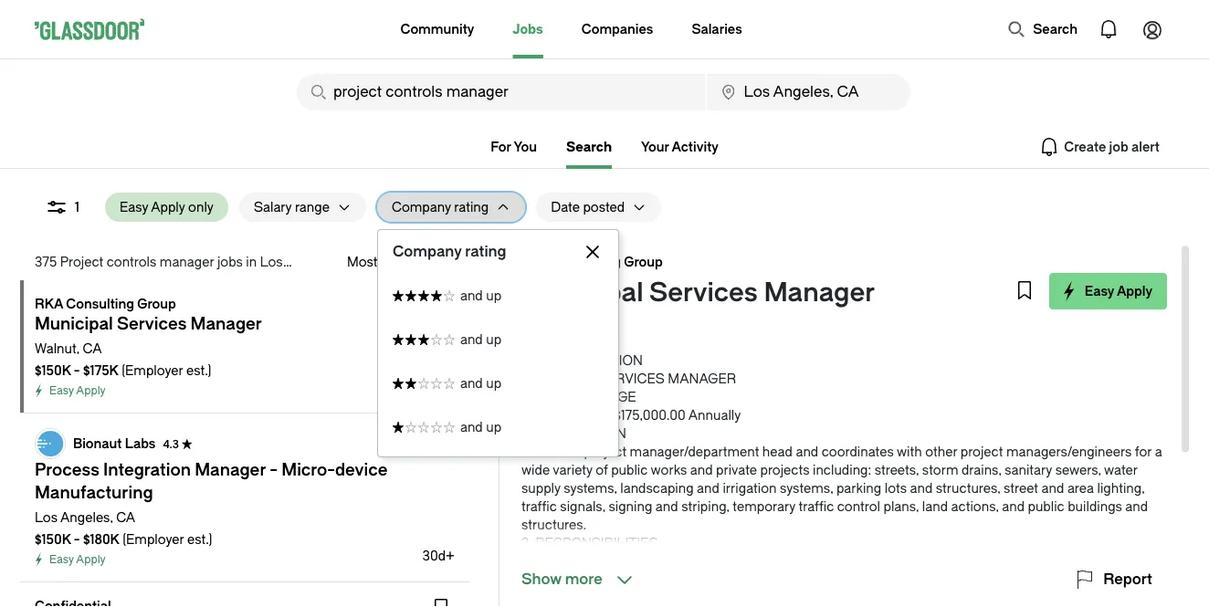 Task type: describe. For each thing, give the bounding box(es) containing it.
managers/engineers
[[1006, 444, 1132, 459]]

more
[[565, 571, 603, 588]]

show more button
[[521, 569, 635, 591]]

Search location field
[[707, 74, 911, 111]]

2 project from the left
[[961, 444, 1003, 459]]

search link
[[566, 139, 612, 169]]

walnut,
[[35, 341, 79, 356]]

salary
[[254, 200, 292, 215]]

serves
[[521, 444, 564, 459]]

companies
[[582, 21, 653, 37]]

★
[[182, 438, 193, 450]]

3 and up button from the top
[[378, 362, 618, 406]]

search inside button
[[1033, 21, 1078, 37]]

angeles, inside los angeles, ca $150k - $180k (employer est.)
[[60, 510, 113, 525]]

date
[[551, 200, 580, 215]]

30d+ for walnut, ca $150k - $175k (employer est.)
[[422, 379, 455, 395]]

salary range
[[254, 200, 330, 215]]

(employer inside 'walnut, ca $150k - $175k (employer est.)'
[[122, 363, 183, 378]]

1 vertical spatial company
[[393, 243, 462, 260]]

your
[[641, 139, 669, 154]]

activity
[[672, 139, 719, 154]]

posted
[[583, 200, 625, 215]]

4 and up button from the top
[[378, 406, 618, 449]]

2 traffic from the left
[[799, 499, 834, 514]]

landscaping
[[620, 481, 694, 496]]

bionaut labs 4.3 ★
[[73, 436, 193, 451]]

easy apply for los angeles, ca $150k - $180k (employer est.)
[[49, 553, 106, 566]]

3 and up from the top
[[460, 376, 501, 391]]

street
[[1004, 481, 1039, 496]]

group for rka consulting group
[[137, 296, 176, 311]]

0 vertical spatial ca
[[341, 254, 361, 269]]

$150k inside 'walnut, ca $150k - $175k (employer est.)'
[[35, 363, 71, 378]]

for
[[491, 139, 511, 154]]

company rating list box
[[378, 274, 618, 449]]

municipal
[[521, 278, 643, 308]]

- inside 'walnut, ca $150k - $175k (employer est.)'
[[74, 363, 80, 378]]

signing
[[609, 499, 652, 514]]

wide
[[521, 463, 550, 478]]

easy apply button
[[1049, 273, 1167, 310]]

$180k
[[83, 532, 119, 547]]

3 up from the top
[[486, 376, 501, 391]]

services
[[649, 278, 758, 308]]

0 vertical spatial description
[[552, 353, 643, 368]]

4 up from the top
[[486, 420, 501, 435]]

of
[[596, 463, 608, 478]]

2 up from the top
[[486, 332, 501, 347]]

date posted button
[[536, 193, 625, 222]]

sewers,
[[1055, 463, 1101, 478]]

only
[[188, 200, 214, 215]]

2 systems, from the left
[[780, 481, 833, 496]]

project
[[60, 254, 103, 269]]

easy apply inside the easy apply button
[[1085, 284, 1153, 299]]

easy apply for walnut, ca $150k - $175k (employer est.)
[[49, 384, 106, 397]]

head
[[762, 444, 793, 459]]

with
[[897, 444, 922, 459]]

responsibilities
[[535, 536, 658, 551]]

plans,
[[884, 499, 919, 514]]

group for rka consulting group municipal services manager
[[624, 254, 663, 269]]

in
[[246, 254, 257, 269]]

1 and up from the top
[[460, 288, 501, 303]]

walnut, ca $150k - $175k (employer est.)
[[35, 341, 211, 378]]

Search keyword field
[[297, 74, 706, 111]]

salaries
[[692, 21, 742, 37]]

structures.
[[521, 517, 587, 532]]

30d+ for los angeles, ca $150k - $180k (employer est.)
[[422, 548, 455, 564]]

your activity link
[[641, 139, 719, 154]]

works
[[651, 463, 687, 478]]

community
[[400, 21, 474, 37]]

drains,
[[962, 463, 1002, 478]]

0 vertical spatial angeles,
[[286, 254, 338, 269]]

1 project from the left
[[584, 444, 627, 459]]

variety
[[553, 463, 593, 478]]

rka for rka consulting group
[[35, 296, 63, 311]]

supply
[[521, 481, 561, 496]]

you
[[514, 139, 537, 154]]

2.
[[521, 426, 532, 441]]

search button
[[998, 11, 1087, 47]]

temporary
[[733, 499, 795, 514]]

rka consulting group municipal services manager
[[521, 254, 875, 308]]

storm
[[922, 463, 958, 478]]

range
[[295, 200, 330, 215]]

1 vertical spatial company rating
[[393, 243, 506, 260]]

signals,
[[560, 499, 605, 514]]

ca inside 'walnut, ca $150k - $175k (employer est.)'
[[83, 341, 102, 356]]

(employer inside los angeles, ca $150k - $180k (employer est.)
[[123, 532, 184, 547]]

structures,
[[936, 481, 1001, 496]]

irrigation
[[723, 481, 777, 496]]

1 button
[[31, 193, 94, 222]]

lots
[[885, 481, 907, 496]]

coordinates
[[822, 444, 894, 459]]

water
[[1104, 463, 1138, 478]]

manager
[[160, 254, 214, 269]]

4.3
[[163, 438, 179, 450]]

streets,
[[875, 463, 919, 478]]

a
[[1155, 444, 1162, 459]]

consulting for rka consulting group municipal services manager
[[553, 254, 621, 269]]

company inside dropdown button
[[392, 200, 451, 215]]

to
[[596, 408, 611, 423]]

1 and up button from the top
[[378, 274, 618, 318]]

los inside los angeles, ca $150k - $180k (employer est.)
[[35, 510, 58, 525]]

easy apply only
[[120, 200, 214, 215]]

company rating inside company rating dropdown button
[[392, 200, 489, 215]]

lighting,
[[1097, 481, 1145, 496]]

los angeles, ca $150k - $180k (employer est.)
[[35, 510, 212, 547]]

2 and up from the top
[[460, 332, 501, 347]]

show more
[[521, 571, 603, 588]]

area
[[1068, 481, 1094, 496]]

companies link
[[582, 0, 653, 58]]

apply inside easy apply only button
[[151, 200, 185, 215]]

buildings
[[1068, 499, 1122, 514]]

1 vertical spatial public
[[1028, 499, 1065, 514]]

none field search location
[[707, 74, 911, 111]]



Task type: locate. For each thing, give the bounding box(es) containing it.
0 horizontal spatial angeles,
[[60, 510, 113, 525]]

actions,
[[951, 499, 999, 514]]

-
[[74, 363, 80, 378], [74, 532, 80, 547]]

and up button down 1.
[[378, 406, 618, 449]]

group inside rka consulting group municipal services manager
[[624, 254, 663, 269]]

1 vertical spatial angeles,
[[60, 510, 113, 525]]

2 vertical spatial ca
[[116, 510, 135, 525]]

- left $175k
[[74, 363, 80, 378]]

systems,
[[564, 481, 617, 496], [780, 481, 833, 496]]

0 vertical spatial consulting
[[553, 254, 621, 269]]

1 horizontal spatial public
[[1028, 499, 1065, 514]]

0 vertical spatial rka
[[521, 254, 550, 269]]

and up
[[460, 288, 501, 303], [460, 332, 501, 347], [460, 376, 501, 391], [460, 420, 501, 435]]

1 vertical spatial consulting
[[66, 296, 134, 311]]

1 systems, from the left
[[564, 481, 617, 496]]

for
[[1135, 444, 1152, 459]]

apply
[[151, 200, 185, 215], [1117, 284, 1153, 299], [76, 384, 106, 397], [76, 553, 106, 566]]

0 vertical spatial search
[[1033, 21, 1078, 37]]

$150k left the $180k
[[35, 532, 71, 547]]

none field search keyword
[[297, 74, 706, 111]]

systems, down projects
[[780, 481, 833, 496]]

1 horizontal spatial traffic
[[799, 499, 834, 514]]

1 horizontal spatial project
[[961, 444, 1003, 459]]

30d+ left 1.
[[422, 379, 455, 395]]

los
[[260, 254, 283, 269], [35, 510, 58, 525]]

1 horizontal spatial consulting
[[553, 254, 621, 269]]

1 horizontal spatial rka
[[521, 254, 550, 269]]

0 horizontal spatial none field
[[297, 74, 706, 111]]

0 vertical spatial group
[[624, 254, 663, 269]]

1
[[75, 200, 79, 215]]

1 vertical spatial rka
[[35, 296, 63, 311]]

manager
[[764, 278, 875, 308]]

rating inside dropdown button
[[454, 200, 489, 215]]

1 - from the top
[[74, 363, 80, 378]]

1 vertical spatial rating
[[465, 243, 506, 260]]

est.)
[[186, 363, 211, 378], [187, 532, 212, 547]]

rka consulting group
[[35, 296, 176, 311]]

1 none field from the left
[[297, 74, 706, 111]]

company rating button
[[377, 193, 489, 222]]

1 vertical spatial search
[[566, 139, 612, 154]]

1 vertical spatial description
[[535, 426, 626, 441]]

1 30d+ from the top
[[422, 379, 455, 395]]

(employer right $175k
[[122, 363, 183, 378]]

jobs
[[513, 21, 543, 37]]

salaries link
[[692, 0, 742, 58]]

company rating
[[392, 200, 489, 215], [393, 243, 506, 260]]

$150k
[[35, 363, 71, 378], [35, 532, 71, 547]]

1 vertical spatial (employer
[[123, 532, 184, 547]]

group inside the jobs list "element"
[[137, 296, 176, 311]]

None field
[[297, 74, 706, 111], [707, 74, 911, 111]]

report button
[[1074, 569, 1153, 591]]

report
[[1103, 571, 1153, 588]]

4 and up from the top
[[460, 420, 501, 435]]

los down bionaut labs logo
[[35, 510, 58, 525]]

and up button up 2.
[[378, 362, 618, 406]]

company
[[392, 200, 451, 215], [393, 243, 462, 260]]

1 horizontal spatial systems,
[[780, 481, 833, 496]]

3.
[[521, 536, 532, 551]]

project up of
[[584, 444, 627, 459]]

rka inside the jobs list "element"
[[35, 296, 63, 311]]

$175k
[[83, 363, 119, 378]]

0 vertical spatial easy apply
[[1085, 284, 1153, 299]]

2 horizontal spatial ca
[[341, 254, 361, 269]]

consulting for rka consulting group
[[66, 296, 134, 311]]

1 vertical spatial easy apply
[[49, 384, 106, 397]]

1 horizontal spatial los
[[260, 254, 283, 269]]

0 horizontal spatial ca
[[83, 341, 102, 356]]

services
[[598, 371, 665, 386]]

0 vertical spatial rating
[[454, 200, 489, 215]]

sanitary
[[1005, 463, 1052, 478]]

job
[[521, 353, 549, 368]]

1 vertical spatial est.)
[[187, 532, 212, 547]]

2 and up button from the top
[[378, 318, 618, 362]]

and up button up "job"
[[378, 274, 618, 318]]

traffic left 'control'
[[799, 499, 834, 514]]

0 horizontal spatial traffic
[[521, 499, 557, 514]]

group down "controls"
[[137, 296, 176, 311]]

0 vertical spatial 30d+
[[422, 379, 455, 395]]

2 30d+ from the top
[[422, 548, 455, 564]]

systems, up signals,
[[564, 481, 617, 496]]

private
[[716, 463, 757, 478]]

consulting
[[553, 254, 621, 269], [66, 296, 134, 311]]

- left the $180k
[[74, 532, 80, 547]]

and
[[460, 288, 483, 303], [460, 332, 483, 347], [460, 376, 483, 391], [460, 420, 483, 435], [796, 444, 819, 459], [690, 463, 713, 478], [697, 481, 720, 496], [910, 481, 933, 496], [1042, 481, 1064, 496], [656, 499, 678, 514], [1002, 499, 1025, 514], [1126, 499, 1148, 514]]

0 vertical spatial est.)
[[186, 363, 211, 378]]

1 horizontal spatial none field
[[707, 74, 911, 111]]

easy apply only button
[[105, 193, 228, 222]]

parking
[[836, 481, 882, 496]]

bionaut
[[73, 436, 122, 451]]

30d+ left 3.
[[422, 548, 455, 564]]

projects
[[760, 463, 810, 478]]

public down street
[[1028, 499, 1065, 514]]

ca inside los angeles, ca $150k - $180k (employer est.)
[[116, 510, 135, 525]]

municipal
[[521, 371, 595, 386]]

0 horizontal spatial consulting
[[66, 296, 134, 311]]

0 horizontal spatial group
[[137, 296, 176, 311]]

land
[[922, 499, 948, 514]]

1 horizontal spatial search
[[1033, 21, 1078, 37]]

1 traffic from the left
[[521, 499, 557, 514]]

your activity
[[641, 139, 719, 154]]

project
[[584, 444, 627, 459], [961, 444, 1003, 459]]

and up button
[[378, 274, 618, 318], [378, 318, 618, 362], [378, 362, 618, 406], [378, 406, 618, 449]]

rka for rka consulting group municipal services manager
[[521, 254, 550, 269]]

description
[[552, 353, 643, 368], [535, 426, 626, 441]]

project up drains,
[[961, 444, 1003, 459]]

close dropdown image
[[582, 241, 604, 263]]

0 vertical spatial -
[[74, 363, 80, 378]]

angeles, down range
[[286, 254, 338, 269]]

public right of
[[611, 463, 648, 478]]

annually
[[688, 408, 741, 423]]

0 horizontal spatial project
[[584, 444, 627, 459]]

consulting up municipal
[[553, 254, 621, 269]]

1 vertical spatial los
[[35, 510, 58, 525]]

controls
[[107, 254, 156, 269]]

date posted
[[551, 200, 625, 215]]

manager
[[668, 371, 736, 386]]

jobs link
[[513, 0, 543, 58]]

0 horizontal spatial rka
[[35, 296, 63, 311]]

$150k down walnut,
[[35, 363, 71, 378]]

consulting inside the jobs list "element"
[[66, 296, 134, 311]]

rka down 375 in the top left of the page
[[35, 296, 63, 311]]

- inside los angeles, ca $150k - $180k (employer est.)
[[74, 532, 80, 547]]

jobs list element
[[20, 280, 480, 607]]

rka
[[521, 254, 550, 269], [35, 296, 63, 311]]

$175,000.00
[[614, 408, 686, 423]]

easy apply
[[1085, 284, 1153, 299], [49, 384, 106, 397], [49, 553, 106, 566]]

0 vertical spatial company
[[392, 200, 451, 215]]

jobs
[[217, 254, 243, 269]]

1 up from the top
[[486, 288, 501, 303]]

0 horizontal spatial public
[[611, 463, 648, 478]]

manager/department
[[630, 444, 759, 459]]

salary range button
[[239, 193, 330, 222]]

0 vertical spatial public
[[611, 463, 648, 478]]

(employer
[[122, 363, 183, 378], [123, 532, 184, 547]]

0 horizontal spatial search
[[566, 139, 612, 154]]

labs
[[125, 436, 156, 451]]

1 vertical spatial -
[[74, 532, 80, 547]]

rka up municipal
[[521, 254, 550, 269]]

show
[[521, 571, 562, 588]]

other
[[925, 444, 957, 459]]

30d+
[[422, 379, 455, 395], [422, 548, 455, 564]]

$150k inside los angeles, ca $150k - $180k (employer est.)
[[35, 532, 71, 547]]

1 vertical spatial ca
[[83, 341, 102, 356]]

range
[[589, 390, 636, 405]]

375 project controls manager jobs in los angeles, ca
[[35, 254, 361, 269]]

1 vertical spatial $150k
[[35, 532, 71, 547]]

consulting down project on the left top of the page
[[66, 296, 134, 311]]

angeles, up the $180k
[[60, 510, 113, 525]]

traffic
[[521, 499, 557, 514], [799, 499, 834, 514]]

1 vertical spatial group
[[137, 296, 176, 311]]

traffic down supply
[[521, 499, 557, 514]]

and up button up 1.
[[378, 318, 618, 362]]

2 - from the top
[[74, 532, 80, 547]]

consulting inside rka consulting group municipal services manager
[[553, 254, 621, 269]]

angeles,
[[286, 254, 338, 269], [60, 510, 113, 525]]

for you
[[491, 139, 537, 154]]

up
[[486, 288, 501, 303], [486, 332, 501, 347], [486, 376, 501, 391], [486, 420, 501, 435]]

rka inside rka consulting group municipal services manager
[[521, 254, 550, 269]]

1 $150k from the top
[[35, 363, 71, 378]]

2 $150k from the top
[[35, 532, 71, 547]]

2 vertical spatial easy apply
[[49, 553, 106, 566]]

0 horizontal spatial los
[[35, 510, 58, 525]]

2 none field from the left
[[707, 74, 911, 111]]

0 vertical spatial los
[[260, 254, 283, 269]]

including:
[[813, 463, 871, 478]]

for you link
[[491, 139, 537, 154]]

job description municipal services manager 1. salary range $150,000.00 to $175,000.00 annually 2. description serves as project manager/department head and coordinates with other project managers/engineers for a wide variety of public works and private projects including: streets, storm drains, sanitary sewers, water supply systems, landscaping and irrigation systems, parking lots and structures, street and area lighting, traffic signals, signing and striping, temporary traffic control plans, land actions, and public buildings and structures. 3. responsibilities
[[521, 353, 1162, 551]]

description up services
[[552, 353, 643, 368]]

0 vertical spatial (employer
[[122, 363, 183, 378]]

group right close dropdown "image"
[[624, 254, 663, 269]]

1.
[[521, 390, 529, 405]]

0 horizontal spatial systems,
[[564, 481, 617, 496]]

1 horizontal spatial angeles,
[[286, 254, 338, 269]]

0 vertical spatial $150k
[[35, 363, 71, 378]]

1 vertical spatial 30d+
[[422, 548, 455, 564]]

0 vertical spatial company rating
[[392, 200, 489, 215]]

bionaut labs logo image
[[36, 429, 65, 458]]

community link
[[400, 0, 474, 58]]

(employer right the $180k
[[123, 532, 184, 547]]

1 horizontal spatial group
[[624, 254, 663, 269]]

apply inside the easy apply button
[[1117, 284, 1153, 299]]

description up as
[[535, 426, 626, 441]]

los right in
[[260, 254, 283, 269]]

1 horizontal spatial ca
[[116, 510, 135, 525]]

est.) inside 'walnut, ca $150k - $175k (employer est.)'
[[186, 363, 211, 378]]

est.) inside los angeles, ca $150k - $180k (employer est.)
[[187, 532, 212, 547]]



Task type: vqa. For each thing, say whether or not it's contained in the screenshot.
bottom Consulting
yes



